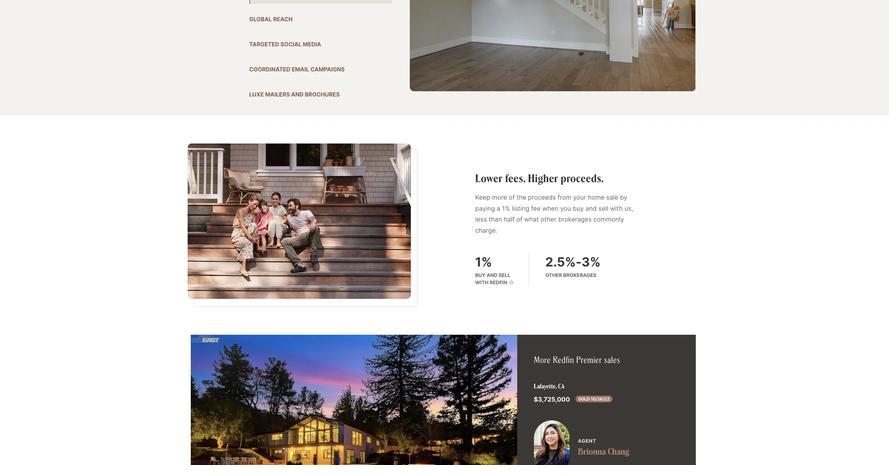 Task type: vqa. For each thing, say whether or not it's contained in the screenshot.
value
no



Task type: describe. For each thing, give the bounding box(es) containing it.
a
[[497, 205, 500, 212]]

sell inside keep more of the proceeds from your home sale by paying a 1%                     listing fee when you buy and sell with us, less than half of                     what other brokerages commonly charge.
[[599, 205, 608, 212]]

email
[[292, 66, 309, 73]]

buy
[[573, 205, 584, 212]]

$3,725,000
[[534, 396, 570, 404]]

agent brionna chang
[[578, 438, 629, 458]]

half
[[504, 216, 515, 223]]

2.5%-
[[545, 255, 582, 270]]

your
[[573, 194, 586, 201]]

lafayette , ca
[[534, 383, 565, 391]]

targeted
[[249, 41, 279, 48]]

lafayette
[[534, 383, 556, 391]]

luxe mailers and brochures
[[249, 91, 340, 98]]

more
[[492, 194, 507, 201]]

brionna chang link
[[578, 446, 629, 458]]

reach
[[273, 16, 293, 23]]

and inside the buy and sell with
[[487, 273, 498, 278]]

brokerages
[[563, 273, 597, 278]]

paying
[[475, 205, 495, 212]]

us,
[[625, 205, 633, 212]]

3%
[[582, 255, 601, 270]]

more redfin premier sales
[[534, 355, 620, 366]]

chang
[[608, 446, 629, 458]]

ca
[[558, 383, 565, 391]]

0 horizontal spatial of
[[509, 194, 515, 201]]

sold 10/26/22
[[578, 397, 610, 402]]

sold
[[578, 397, 590, 402]]

keep more of the proceeds from your home sale by paying a 1%                     listing fee when you buy and sell with us, less than half of                     what other brokerages commonly charge.
[[475, 194, 633, 234]]

1% inside keep more of the proceeds from your home sale by paying a 1%                     listing fee when you buy and sell with us, less than half of                     what other brokerages commonly charge.
[[502, 205, 510, 212]]

proceeds.
[[561, 171, 604, 185]]

what
[[524, 216, 539, 223]]

fee
[[531, 205, 541, 212]]

home
[[588, 194, 605, 201]]

lower fees. higher proceeds.
[[475, 171, 604, 185]]

agent
[[578, 438, 596, 444]]

brionna
[[578, 446, 606, 458]]

media
[[303, 41, 321, 48]]

more
[[534, 355, 551, 366]]

luxe
[[249, 91, 264, 98]]

higher
[[528, 171, 559, 185]]

1 vertical spatial redfin
[[553, 355, 574, 366]]

the
[[517, 194, 526, 201]]

mailers
[[265, 91, 290, 98]]

brokerages
[[558, 216, 592, 223]]

than
[[489, 216, 502, 223]]

social
[[281, 41, 302, 48]]

and inside keep more of the proceeds from your home sale by paying a 1%                     listing fee when you buy and sell with us, less than half of                     what other brokerages commonly charge.
[[586, 205, 597, 212]]



Task type: locate. For each thing, give the bounding box(es) containing it.
from
[[558, 194, 571, 201]]

0 vertical spatial 1%
[[502, 205, 510, 212]]

with inside keep more of the proceeds from your home sale by paying a 1%                     listing fee when you buy and sell with us, less than half of                     what other brokerages commonly charge.
[[610, 205, 623, 212]]

2 vertical spatial and
[[487, 273, 498, 278]]

targeted social media
[[249, 41, 321, 48]]

other
[[545, 273, 562, 278]]

1 horizontal spatial redfin
[[553, 355, 574, 366]]

lower
[[475, 171, 503, 185]]

tab list containing global reach
[[249, 0, 392, 104]]

0 vertical spatial and
[[291, 91, 304, 98]]

commonly
[[594, 216, 624, 223]]

sell inside the buy and sell with
[[499, 273, 510, 278]]

10/26/22
[[591, 397, 610, 402]]

charge.
[[475, 227, 498, 234]]

sell right "buy"
[[499, 273, 510, 278]]

brochures
[[305, 91, 340, 98]]

0 horizontal spatial redfin
[[489, 280, 507, 286]]

family on a patio image
[[188, 144, 411, 299]]

1% up "buy"
[[475, 255, 492, 270]]

1 horizontal spatial 1%
[[502, 205, 510, 212]]

global reach
[[249, 16, 293, 23]]

campaigns
[[310, 66, 345, 73]]

sell up commonly
[[599, 205, 608, 212]]

and down home
[[586, 205, 597, 212]]

less
[[475, 216, 487, 223]]

0 horizontal spatial sell
[[499, 273, 510, 278]]

with inside the buy and sell with
[[475, 280, 489, 286]]

and
[[291, 91, 304, 98], [586, 205, 597, 212], [487, 273, 498, 278]]

buy
[[475, 273, 486, 278]]

and right mailers
[[291, 91, 304, 98]]

sales
[[604, 355, 620, 366]]

1%
[[502, 205, 510, 212], [475, 255, 492, 270]]

,
[[556, 383, 557, 391]]

premier
[[576, 355, 602, 366]]

sell
[[599, 205, 608, 212], [499, 273, 510, 278]]

1 horizontal spatial of
[[517, 216, 523, 223]]

1 horizontal spatial sell
[[599, 205, 608, 212]]

1 vertical spatial of
[[517, 216, 523, 223]]

coordinated email campaigns
[[249, 66, 345, 73]]

keep
[[475, 194, 490, 201]]

other
[[541, 216, 557, 223]]

you
[[560, 205, 571, 212]]

and right "buy"
[[487, 273, 498, 278]]

2.5%-3% other brokerages
[[545, 255, 601, 278]]

1 vertical spatial with
[[475, 280, 489, 286]]

0 horizontal spatial 1%
[[475, 255, 492, 270]]

1 vertical spatial 1%
[[475, 255, 492, 270]]

tab
[[249, 0, 392, 4]]

1 vertical spatial and
[[586, 205, 597, 212]]

coordinated
[[249, 66, 290, 73]]

sale
[[606, 194, 618, 201]]

when
[[542, 205, 559, 212]]

1 vertical spatial sell
[[499, 273, 510, 278]]

proceeds
[[528, 194, 556, 201]]

redfin agent image
[[534, 421, 570, 466]]

0 vertical spatial with
[[610, 205, 623, 212]]

of right half
[[517, 216, 523, 223]]

0 horizontal spatial and
[[291, 91, 304, 98]]

global
[[249, 16, 272, 23]]

buy and sell with
[[475, 273, 510, 286]]

1 horizontal spatial and
[[487, 273, 498, 278]]

0 horizontal spatial with
[[475, 280, 489, 286]]

with down "buy"
[[475, 280, 489, 286]]

with down sale
[[610, 205, 623, 212]]

0 vertical spatial redfin
[[489, 280, 507, 286]]

with
[[610, 205, 623, 212], [475, 280, 489, 286]]

2 horizontal spatial and
[[586, 205, 597, 212]]

of
[[509, 194, 515, 201], [517, 216, 523, 223]]

0 vertical spatial of
[[509, 194, 515, 201]]

by
[[620, 194, 627, 201]]

1 horizontal spatial with
[[610, 205, 623, 212]]

redfin
[[489, 280, 507, 286], [553, 355, 574, 366]]

listing
[[512, 205, 529, 212]]

1% right a
[[502, 205, 510, 212]]

of left the
[[509, 194, 515, 201]]

tab list
[[249, 0, 392, 104]]

0 vertical spatial sell
[[599, 205, 608, 212]]

fees.
[[505, 171, 526, 185]]



